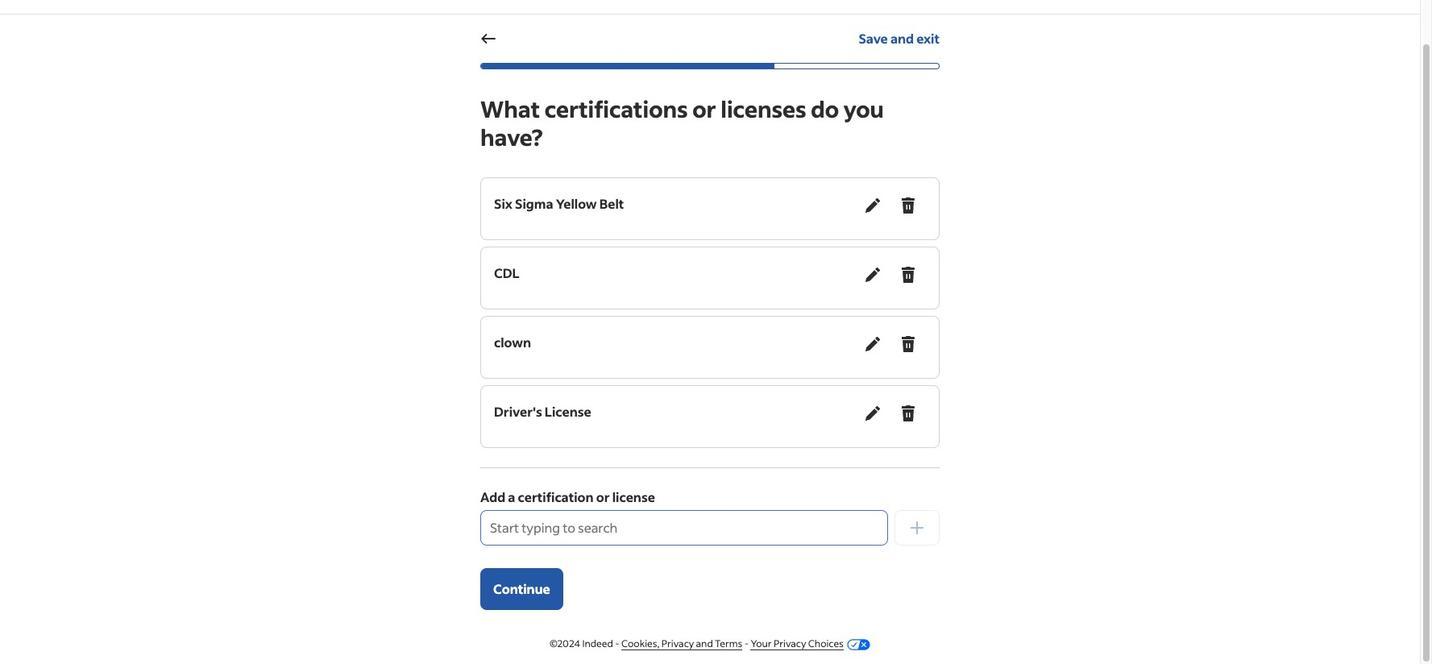 Task type: describe. For each thing, give the bounding box(es) containing it.
six
[[494, 195, 512, 212]]

what certifications or licenses do you have?
[[480, 94, 884, 152]]

have?
[[480, 123, 543, 152]]

driver's
[[494, 403, 542, 420]]

0 horizontal spatial or
[[596, 488, 610, 505]]

clown group
[[494, 326, 926, 368]]

do
[[811, 94, 839, 123]]

sigma
[[515, 195, 553, 212]]

or inside the what certifications or licenses do you have?
[[692, 94, 716, 123]]

add
[[480, 488, 505, 505]]

clown
[[494, 334, 531, 351]]

©2024 indeed - cookies, privacy and terms - your privacy choices
[[550, 637, 844, 650]]

cookies,
[[621, 637, 660, 650]]

license
[[545, 403, 591, 420]]

cookies, privacy and terms link
[[621, 637, 742, 650]]

belt
[[599, 195, 624, 212]]

driver's license
[[494, 403, 591, 420]]

1 privacy from the left
[[661, 637, 694, 650]]

choices
[[808, 637, 844, 650]]

six sigma yellow belt
[[494, 195, 624, 212]]

save and exit link
[[859, 21, 940, 56]]

certifications
[[545, 94, 688, 123]]

©2024
[[550, 637, 580, 650]]

Add a certification or license field
[[480, 510, 888, 546]]

exit
[[917, 30, 940, 47]]

a
[[508, 488, 515, 505]]

your privacy choices link
[[751, 637, 844, 650]]



Task type: vqa. For each thing, say whether or not it's contained in the screenshot.
"field" at top in the do you want to add any education details? Element
no



Task type: locate. For each thing, give the bounding box(es) containing it.
privacy right cookies,
[[661, 637, 694, 650]]

-
[[615, 637, 619, 650], [744, 637, 749, 650]]

cdl
[[494, 264, 520, 281]]

you
[[844, 94, 884, 123]]

2 - from the left
[[744, 637, 749, 650]]

certification
[[518, 488, 594, 505]]

license
[[612, 488, 655, 505]]

add a certification or license
[[480, 488, 655, 505]]

- left your
[[744, 637, 749, 650]]

0 horizontal spatial privacy
[[661, 637, 694, 650]]

- right indeed
[[615, 637, 619, 650]]

or left license
[[596, 488, 610, 505]]

or
[[692, 94, 716, 123], [596, 488, 610, 505]]

0 vertical spatial or
[[692, 94, 716, 123]]

privacy
[[661, 637, 694, 650], [774, 637, 806, 650]]

1 horizontal spatial or
[[692, 94, 716, 123]]

terms
[[715, 637, 742, 650]]

six sigma yellow belt group
[[494, 188, 926, 230]]

yellow
[[556, 195, 597, 212]]

your
[[751, 637, 772, 650]]

and
[[891, 30, 914, 47], [696, 637, 713, 650]]

1 horizontal spatial privacy
[[774, 637, 806, 650]]

indeed
[[582, 637, 613, 650]]

cdl group
[[494, 257, 926, 299]]

1 vertical spatial and
[[696, 637, 713, 650]]

licenses
[[721, 94, 806, 123]]

continue button
[[480, 568, 563, 610]]

and left exit
[[891, 30, 914, 47]]

save
[[859, 30, 888, 47]]

0 horizontal spatial and
[[696, 637, 713, 650]]

2 privacy from the left
[[774, 637, 806, 650]]

driver's license group
[[494, 396, 926, 438]]

1 vertical spatial or
[[596, 488, 610, 505]]

progress progress bar
[[480, 63, 940, 69]]

1 horizontal spatial -
[[744, 637, 749, 650]]

1 - from the left
[[615, 637, 619, 650]]

what
[[480, 94, 540, 123]]

save and exit
[[859, 30, 940, 47]]

continue
[[493, 580, 550, 597]]

1 horizontal spatial and
[[891, 30, 914, 47]]

0 vertical spatial and
[[891, 30, 914, 47]]

and left terms
[[696, 637, 713, 650]]

or down the progress progress bar on the top of page
[[692, 94, 716, 123]]

0 horizontal spatial -
[[615, 637, 619, 650]]

privacy right your
[[774, 637, 806, 650]]



